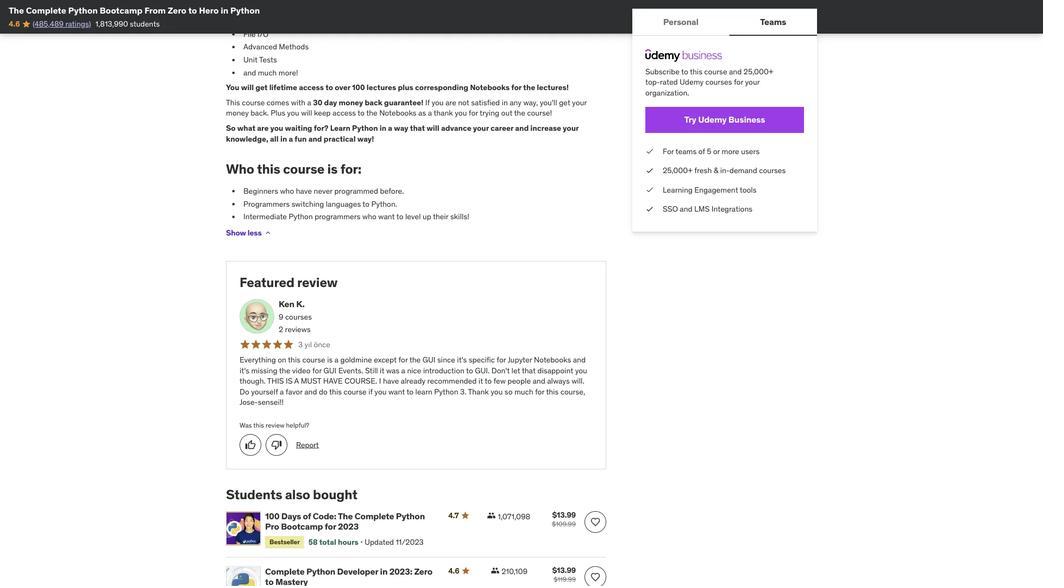 Task type: describe. For each thing, give the bounding box(es) containing it.
top‑rated
[[645, 77, 678, 87]]

corresponding
[[415, 83, 468, 93]]

the down any
[[514, 108, 525, 118]]

except
[[374, 355, 397, 365]]

0 horizontal spatial gui
[[323, 366, 336, 376]]

0 horizontal spatial who
[[280, 186, 294, 196]]

this inside subscribe to this course and 25,000+ top‑rated udemy courses for your organization.
[[690, 67, 702, 76]]

personal button
[[632, 9, 729, 35]]

course.
[[345, 377, 377, 386]]

way!
[[357, 134, 374, 144]]

more
[[722, 146, 739, 156]]

subscribe to this course and 25,000+ top‑rated udemy courses for your organization.
[[645, 67, 773, 98]]

in inside if you are not satisfied in any way, you'll get your money back. plus you will keep access to the notebooks as a thank you for trying out the course!
[[502, 98, 508, 108]]

a inside if you are not satisfied in any way, you'll get your money back. plus you will keep access to the notebooks as a thank you for trying out the course!
[[428, 108, 432, 118]]

programmed
[[334, 186, 378, 196]]

let
[[512, 366, 520, 376]]

a left favor
[[280, 387, 284, 397]]

your down the trying
[[473, 123, 489, 133]]

1 horizontal spatial money
[[339, 98, 363, 108]]

xsmall image for 25,000+
[[645, 165, 654, 176]]

to left gui.
[[466, 366, 473, 376]]

önce
[[314, 340, 330, 350]]

$119.99
[[554, 576, 576, 584]]

everything
[[240, 355, 276, 365]]

python up ratings)
[[68, 5, 98, 16]]

zero for 2023:
[[414, 567, 433, 578]]

report button
[[296, 440, 319, 451]]

introduction
[[423, 366, 464, 376]]

3.
[[460, 387, 466, 397]]

notebooks inside 'inheritance polymorphism file i/o advanced methods unit tests and much more! you will get lifetime access to over 100 lectures plus corresponding notebooks for the lectures!'
[[470, 83, 510, 93]]

lifetime
[[269, 83, 297, 93]]

disappoint
[[537, 366, 573, 376]]

bought
[[313, 487, 357, 503]]

this down the have
[[329, 387, 342, 397]]

course down 'course.'
[[344, 387, 367, 397]]

show less button
[[226, 222, 272, 244]]

2 horizontal spatial courses
[[759, 166, 786, 175]]

&
[[714, 166, 718, 175]]

if
[[425, 98, 430, 108]]

code:
[[313, 511, 336, 523]]

up
[[423, 212, 431, 222]]

python inside complete python developer in 2023: zero to mastery
[[306, 567, 335, 578]]

mark as helpful image
[[245, 440, 256, 451]]

advanced
[[243, 42, 277, 52]]

subscribe
[[645, 67, 680, 76]]

back.
[[251, 108, 269, 118]]

beginners
[[243, 186, 278, 196]]

i/o
[[257, 29, 269, 39]]

will inside if you are not satisfied in any way, you'll get your money back. plus you will keep access to the notebooks as a thank you for trying out the course!
[[301, 108, 312, 118]]

featured review
[[240, 275, 338, 291]]

your inside if you are not satisfied in any way, you'll get your money back. plus you will keep access to the notebooks as a thank you for trying out the course!
[[572, 98, 587, 108]]

xsmall image for for
[[645, 146, 654, 157]]

in right all
[[280, 134, 287, 144]]

you inside so what are you waiting for? learn python in a way that will advance your career and increase your knowledge, all in a fun and practical way!
[[270, 123, 283, 133]]

for teams of 5 or more users
[[663, 146, 760, 156]]

tools
[[740, 185, 757, 195]]

hero
[[199, 5, 219, 16]]

switching
[[292, 199, 324, 209]]

goldmine
[[340, 355, 372, 365]]

have
[[323, 377, 343, 386]]

this up beginners
[[257, 161, 280, 178]]

for down disappoint
[[535, 387, 544, 397]]

much inside 'inheritance polymorphism file i/o advanced methods unit tests and much more! you will get lifetime access to over 100 lectures plus corresponding notebooks for the lectures!'
[[258, 68, 277, 78]]

100 days of code: the complete python pro bootcamp for 2023 link
[[265, 511, 435, 533]]

for up don't
[[497, 355, 506, 365]]

money inside if you are not satisfied in any way, you'll get your money back. plus you will keep access to the notebooks as a thank you for trying out the course!
[[226, 108, 249, 118]]

the complete python bootcamp from zero to hero in python
[[9, 5, 260, 16]]

course inside subscribe to this course and 25,000+ top‑rated udemy courses for your organization.
[[704, 67, 727, 76]]

1 vertical spatial udemy
[[698, 114, 727, 125]]

in inside complete python developer in 2023: zero to mastery
[[380, 567, 388, 578]]

python up file
[[230, 5, 260, 16]]

ken k. image
[[240, 300, 274, 334]]

who this course is for:
[[226, 161, 362, 178]]

access inside if you are not satisfied in any way, you'll get your money back. plus you will keep access to the notebooks as a thank you for trying out the course!
[[333, 108, 356, 118]]

xsmall image for 1,071,098
[[487, 512, 496, 521]]

personal
[[663, 16, 699, 27]]

and inside 'inheritance polymorphism file i/o advanced methods unit tests and much more! you will get lifetime access to over 100 lectures plus corresponding notebooks for the lectures!'
[[243, 68, 256, 78]]

bestseller
[[269, 539, 300, 547]]

engagement
[[694, 185, 738, 195]]

9
[[279, 312, 283, 322]]

a right was
[[401, 366, 405, 376]]

xsmall image for sso
[[645, 204, 654, 215]]

for inside 'inheritance polymorphism file i/o advanced methods unit tests and much more! you will get lifetime access to over 100 lectures plus corresponding notebooks for the lectures!'
[[511, 83, 522, 93]]

1,813,990 students
[[95, 19, 160, 29]]

that inside so what are you waiting for? learn python in a way that will advance your career and increase your knowledge, all in a fun and practical way!
[[410, 123, 425, 133]]

languages
[[326, 199, 361, 209]]

for inside if you are not satisfied in any way, you'll get your money back. plus you will keep access to the notebooks as a thank you for trying out the course!
[[469, 108, 478, 118]]

increase
[[530, 123, 561, 133]]

for up was
[[398, 355, 408, 365]]

100 inside 'inheritance polymorphism file i/o advanced methods unit tests and much more! you will get lifetime access to over 100 lectures plus corresponding notebooks for the lectures!'
[[352, 83, 365, 93]]

students
[[130, 19, 160, 29]]

(485,489
[[33, 19, 64, 29]]

complete python developer in 2023: zero to mastery link
[[265, 567, 435, 587]]

back
[[365, 98, 382, 108]]

the up nice
[[409, 355, 421, 365]]

1 vertical spatial who
[[362, 212, 376, 222]]

people
[[508, 377, 531, 386]]

course up never
[[283, 161, 325, 178]]

udemy inside subscribe to this course and 25,000+ top‑rated udemy courses for your organization.
[[680, 77, 704, 87]]

less
[[248, 228, 262, 238]]

business
[[728, 114, 765, 125]]

or
[[713, 146, 720, 156]]

a left way
[[388, 123, 392, 133]]

python inside 100 days of code: the complete python pro bootcamp for 2023
[[396, 511, 425, 523]]

so
[[226, 123, 236, 133]]

way
[[394, 123, 408, 133]]

and down must
[[304, 387, 317, 397]]

recommended
[[427, 377, 477, 386]]

notebooks inside if you are not satisfied in any way, you'll get your money back. plus you will keep access to the notebooks as a thank you for trying out the course!
[[379, 108, 417, 118]]

sso and lms integrations
[[663, 204, 752, 214]]

for inside 100 days of code: the complete python pro bootcamp for 2023
[[325, 522, 336, 533]]

to inside if you are not satisfied in any way, you'll get your money back. plus you will keep access to the notebooks as a thank you for trying out the course!
[[358, 108, 365, 118]]

for up must
[[312, 366, 322, 376]]

$13.99 for 1,071,098
[[552, 511, 576, 521]]

students
[[226, 487, 282, 503]]

want inside everything on this course is a goldmine except for the gui since it's specific for jupyter notebooks and it's missing the video for gui events. still it was a nice introduction to gui. don't let that disappoint you though. this is a must have course. i have already recommended it to few people and always will. do yourself a favor and do this course if you want to learn python 3. thank you so much for this course, jose-sensei!!
[[388, 387, 405, 397]]

your right 'increase'
[[563, 123, 579, 133]]

show
[[226, 228, 246, 238]]

jupyter
[[508, 355, 532, 365]]

try udemy business link
[[645, 107, 804, 133]]

1 horizontal spatial 4.6
[[448, 567, 459, 576]]

this
[[226, 98, 240, 108]]

to left level
[[396, 212, 403, 222]]

ken
[[279, 299, 294, 310]]

a up events.
[[335, 355, 339, 365]]

udemy business image
[[645, 49, 722, 62]]

your inside subscribe to this course and 25,000+ top‑rated udemy courses for your organization.
[[745, 77, 760, 87]]

and down for?
[[308, 134, 322, 144]]

updated 11/2023
[[365, 538, 424, 548]]

always
[[547, 377, 570, 386]]

ratings)
[[65, 19, 91, 29]]

was
[[386, 366, 399, 376]]

unit
[[243, 55, 258, 65]]

3 yıl önce
[[298, 340, 330, 350]]

get inside if you are not satisfied in any way, you'll get your money back. plus you will keep access to the notebooks as a thank you for trying out the course!
[[559, 98, 570, 108]]

developer
[[337, 567, 378, 578]]

to left few
[[485, 377, 492, 386]]

their
[[433, 212, 449, 222]]

mastery
[[275, 577, 308, 587]]

complete inside complete python developer in 2023: zero to mastery
[[265, 567, 305, 578]]

for?
[[314, 123, 328, 133]]

do
[[240, 387, 249, 397]]

a left fun
[[289, 134, 293, 144]]

for:
[[340, 161, 362, 178]]

of for 5
[[698, 146, 705, 156]]

to inside complete python developer in 2023: zero to mastery
[[265, 577, 274, 587]]

and right sso on the top of page
[[680, 204, 693, 214]]

xsmall image for learning engagement tools
[[645, 185, 654, 195]]

way,
[[523, 98, 538, 108]]

mark as unhelpful image
[[271, 440, 282, 451]]

25,000+ fresh & in-demand courses
[[663, 166, 786, 175]]



Task type: locate. For each thing, give the bounding box(es) containing it.
0 horizontal spatial money
[[226, 108, 249, 118]]

much down the tests
[[258, 68, 277, 78]]

learn
[[330, 123, 350, 133]]

wishlist image for 210,109
[[590, 573, 601, 584]]

0 vertical spatial the
[[9, 5, 24, 16]]

for inside subscribe to this course and 25,000+ top‑rated udemy courses for your organization.
[[734, 77, 743, 87]]

you'll
[[540, 98, 557, 108]]

notebooks up satisfied
[[470, 83, 510, 93]]

xsmall image inside show less button
[[264, 229, 272, 238]]

0 vertical spatial wishlist image
[[590, 517, 601, 528]]

2 is from the top
[[327, 355, 333, 365]]

a left 30 in the top of the page
[[307, 98, 311, 108]]

complete up updated
[[355, 511, 394, 523]]

0 horizontal spatial will
[[241, 83, 254, 93]]

demand
[[730, 166, 757, 175]]

this down 'always' at right bottom
[[546, 387, 559, 397]]

1 vertical spatial 100
[[265, 511, 280, 523]]

career
[[491, 123, 513, 133]]

0 vertical spatial complete
[[26, 5, 66, 16]]

so
[[505, 387, 513, 397]]

are inside so what are you waiting for? learn python in a way that will advance your career and increase your knowledge, all in a fun and practical way!
[[257, 123, 269, 133]]

0 horizontal spatial 25,000+
[[663, 166, 693, 175]]

try udemy business
[[684, 114, 765, 125]]

2 $13.99 from the top
[[552, 566, 576, 576]]

k.
[[296, 299, 305, 310]]

1 horizontal spatial have
[[383, 377, 399, 386]]

complete python developer in 2023: zero to mastery
[[265, 567, 433, 587]]

have up switching
[[296, 186, 312, 196]]

access
[[299, 83, 324, 93], [333, 108, 356, 118]]

1 horizontal spatial zero
[[414, 567, 433, 578]]

complete up (485,489 on the top of page
[[26, 5, 66, 16]]

will inside so what are you waiting for? learn python in a way that will advance your career and increase your knowledge, all in a fun and practical way!
[[427, 123, 439, 133]]

access inside 'inheritance polymorphism file i/o advanced methods unit tests and much more! you will get lifetime access to over 100 lectures plus corresponding notebooks for the lectures!'
[[299, 83, 324, 93]]

will down "thank"
[[427, 123, 439, 133]]

0 vertical spatial of
[[698, 146, 705, 156]]

1 horizontal spatial the
[[338, 511, 353, 523]]

1 vertical spatial 25,000+
[[663, 166, 693, 175]]

100 days of code: the complete python pro bootcamp for 2023
[[265, 511, 425, 533]]

was
[[240, 422, 252, 430]]

1 vertical spatial complete
[[355, 511, 394, 523]]

of right days
[[303, 511, 311, 523]]

advance
[[441, 123, 471, 133]]

a
[[307, 98, 311, 108], [428, 108, 432, 118], [388, 123, 392, 133], [289, 134, 293, 144], [335, 355, 339, 365], [401, 366, 405, 376], [280, 387, 284, 397]]

2 vertical spatial will
[[427, 123, 439, 133]]

2 wishlist image from the top
[[590, 573, 601, 584]]

$13.99 $119.99
[[552, 566, 576, 584]]

get left lifetime
[[255, 83, 268, 93]]

0 vertical spatial xsmall image
[[645, 146, 654, 157]]

much
[[258, 68, 277, 78], [514, 387, 533, 397]]

$13.99 down the $109.99
[[552, 566, 576, 576]]

students also bought
[[226, 487, 357, 503]]

will down with
[[301, 108, 312, 118]]

0 vertical spatial who
[[280, 186, 294, 196]]

since
[[437, 355, 455, 365]]

xsmall image left learning
[[645, 185, 654, 195]]

1 horizontal spatial get
[[559, 98, 570, 108]]

to down the already
[[407, 387, 414, 397]]

0 horizontal spatial 4.6
[[9, 19, 20, 29]]

4.6 right "2023:"
[[448, 567, 459, 576]]

in right 'hero'
[[221, 5, 228, 16]]

are down back.
[[257, 123, 269, 133]]

2 horizontal spatial complete
[[355, 511, 394, 523]]

want down the already
[[388, 387, 405, 397]]

python down recommended
[[434, 387, 458, 397]]

thank
[[434, 108, 453, 118]]

zero
[[168, 5, 186, 16], [414, 567, 433, 578]]

your up business
[[745, 77, 760, 87]]

the inside 'inheritance polymorphism file i/o advanced methods unit tests and much more! you will get lifetime access to over 100 lectures plus corresponding notebooks for the lectures!'
[[523, 83, 535, 93]]

it's up though.
[[240, 366, 249, 376]]

are inside if you are not satisfied in any way, you'll get your money back. plus you will keep access to the notebooks as a thank you for trying out the course!
[[445, 98, 456, 108]]

tab list
[[632, 9, 817, 36]]

comes
[[267, 98, 289, 108]]

1 $13.99 from the top
[[552, 511, 576, 521]]

xsmall image
[[645, 185, 654, 195], [264, 229, 272, 238], [487, 512, 496, 521], [491, 567, 499, 576]]

0 vertical spatial gui
[[422, 355, 435, 365]]

0 vertical spatial access
[[299, 83, 324, 93]]

never
[[314, 186, 333, 196]]

58 total hours
[[308, 538, 359, 548]]

1 horizontal spatial review
[[297, 275, 338, 291]]

python.
[[371, 199, 397, 209]]

1 vertical spatial wishlist image
[[590, 573, 601, 584]]

2 xsmall image from the top
[[645, 165, 654, 176]]

xsmall image left 210,109
[[491, 567, 499, 576]]

0 horizontal spatial zero
[[168, 5, 186, 16]]

100
[[352, 83, 365, 93], [265, 511, 280, 523]]

xsmall image
[[645, 146, 654, 157], [645, 165, 654, 176], [645, 204, 654, 215]]

bootcamp inside 100 days of code: the complete python pro bootcamp for 2023
[[281, 522, 323, 533]]

1 vertical spatial access
[[333, 108, 356, 118]]

1 horizontal spatial will
[[301, 108, 312, 118]]

udemy right try
[[698, 114, 727, 125]]

1 vertical spatial zero
[[414, 567, 433, 578]]

to left over
[[326, 83, 333, 93]]

in left way
[[380, 123, 386, 133]]

0 vertical spatial 100
[[352, 83, 365, 93]]

0 horizontal spatial courses
[[285, 312, 312, 322]]

1 horizontal spatial access
[[333, 108, 356, 118]]

already
[[401, 377, 426, 386]]

is inside everything on this course is a goldmine except for the gui since it's specific for jupyter notebooks and it's missing the video for gui events. still it was a nice introduction to gui. don't let that disappoint you though. this is a must have course. i have already recommended it to few people and always will. do yourself a favor and do this course if you want to learn python 3. thank you so much for this course, jose-sensei!!
[[327, 355, 333, 365]]

0 vertical spatial it
[[380, 366, 384, 376]]

in left any
[[502, 98, 508, 108]]

the
[[523, 83, 535, 93], [366, 108, 377, 118], [514, 108, 525, 118], [409, 355, 421, 365], [279, 366, 290, 376]]

to inside subscribe to this course and 25,000+ top‑rated udemy courses for your organization.
[[681, 67, 688, 76]]

course up back.
[[242, 98, 265, 108]]

0 horizontal spatial of
[[303, 511, 311, 523]]

2 horizontal spatial will
[[427, 123, 439, 133]]

1 vertical spatial bootcamp
[[281, 522, 323, 533]]

1 vertical spatial that
[[522, 366, 536, 376]]

0 vertical spatial review
[[297, 275, 338, 291]]

xsmall image left 1,071,098
[[487, 512, 496, 521]]

1 vertical spatial want
[[388, 387, 405, 397]]

0 vertical spatial it's
[[457, 355, 467, 365]]

courses up try udemy business
[[705, 77, 732, 87]]

1 xsmall image from the top
[[645, 146, 654, 157]]

want inside beginners who have never programmed before. programmers switching languages to python. intermediate python programmers who want to level up their skills!
[[378, 212, 395, 222]]

of left 5
[[698, 146, 705, 156]]

featured
[[240, 275, 294, 291]]

courses inside subscribe to this course and 25,000+ top‑rated udemy courses for your organization.
[[705, 77, 732, 87]]

to down programmed
[[363, 199, 369, 209]]

for up business
[[734, 77, 743, 87]]

4.6 left (485,489 on the top of page
[[9, 19, 20, 29]]

of for code:
[[303, 511, 311, 523]]

3 xsmall image from the top
[[645, 204, 654, 215]]

sso
[[663, 204, 678, 214]]

will right you
[[241, 83, 254, 93]]

it right still
[[380, 366, 384, 376]]

who down the who this course is for:
[[280, 186, 294, 196]]

to
[[188, 5, 197, 16], [681, 67, 688, 76], [326, 83, 333, 93], [358, 108, 365, 118], [363, 199, 369, 209], [396, 212, 403, 222], [466, 366, 473, 376], [485, 377, 492, 386], [407, 387, 414, 397], [265, 577, 274, 587]]

0 horizontal spatial the
[[9, 5, 24, 16]]

don't
[[492, 366, 510, 376]]

0 horizontal spatial access
[[299, 83, 324, 93]]

100 left days
[[265, 511, 280, 523]]

intermediate
[[243, 212, 287, 222]]

are for you
[[257, 123, 269, 133]]

0 vertical spatial get
[[255, 83, 268, 93]]

2023
[[338, 522, 359, 533]]

level
[[405, 212, 421, 222]]

money down this
[[226, 108, 249, 118]]

have
[[296, 186, 312, 196], [383, 377, 399, 386]]

0 vertical spatial $13.99
[[552, 511, 576, 521]]

zero right "from"
[[168, 5, 186, 16]]

1 horizontal spatial of
[[698, 146, 705, 156]]

1 vertical spatial will
[[301, 108, 312, 118]]

are for not
[[445, 98, 456, 108]]

1 is from the top
[[327, 161, 338, 178]]

0 vertical spatial courses
[[705, 77, 732, 87]]

1 horizontal spatial 25,000+
[[744, 67, 773, 76]]

1 vertical spatial money
[[226, 108, 249, 118]]

complete inside 100 days of code: the complete python pro bootcamp for 2023
[[355, 511, 394, 523]]

have inside everything on this course is a goldmine except for the gui since it's specific for jupyter notebooks and it's missing the video for gui events. still it was a nice introduction to gui. don't let that disappoint you though. this is a must have course. i have already recommended it to few people and always will. do yourself a favor and do this course if you want to learn python 3. thank you so much for this course, jose-sensei!!
[[383, 377, 399, 386]]

yourself
[[251, 387, 278, 397]]

0 horizontal spatial review
[[266, 422, 285, 430]]

0 horizontal spatial get
[[255, 83, 268, 93]]

0 vertical spatial have
[[296, 186, 312, 196]]

and inside subscribe to this course and 25,000+ top‑rated udemy courses for your organization.
[[729, 67, 742, 76]]

0 vertical spatial want
[[378, 212, 395, 222]]

programmers
[[315, 212, 361, 222]]

the inside 100 days of code: the complete python pro bootcamp for 2023
[[338, 511, 353, 523]]

python inside beginners who have never programmed before. programmers switching languages to python. intermediate python programmers who want to level up their skills!
[[289, 212, 313, 222]]

1 vertical spatial much
[[514, 387, 533, 397]]

1 vertical spatial review
[[266, 422, 285, 430]]

courses inside ken k. 9 courses 2 reviews
[[285, 312, 312, 322]]

zero inside complete python developer in 2023: zero to mastery
[[414, 567, 433, 578]]

1 horizontal spatial that
[[522, 366, 536, 376]]

0 horizontal spatial have
[[296, 186, 312, 196]]

learning engagement tools
[[663, 185, 757, 195]]

course down the 3 yıl önce
[[302, 355, 325, 365]]

want down python.
[[378, 212, 395, 222]]

in-
[[720, 166, 730, 175]]

notebooks down guarantee!
[[379, 108, 417, 118]]

money
[[339, 98, 363, 108], [226, 108, 249, 118]]

of inside 100 days of code: the complete python pro bootcamp for 2023
[[303, 511, 311, 523]]

will inside 'inheritance polymorphism file i/o advanced methods unit tests and much more! you will get lifetime access to over 100 lectures plus corresponding notebooks for the lectures!'
[[241, 83, 254, 93]]

0 horizontal spatial are
[[257, 123, 269, 133]]

will.
[[572, 377, 584, 386]]

of
[[698, 146, 705, 156], [303, 511, 311, 523]]

this right was
[[253, 422, 264, 430]]

0 vertical spatial notebooks
[[470, 83, 510, 93]]

1 vertical spatial $13.99
[[552, 566, 576, 576]]

25,000+ inside subscribe to this course and 25,000+ top‑rated udemy courses for your organization.
[[744, 67, 773, 76]]

favor
[[286, 387, 303, 397]]

have inside beginners who have never programmed before. programmers switching languages to python. intermediate python programmers who want to level up their skills!
[[296, 186, 312, 196]]

fresh
[[694, 166, 712, 175]]

money down over
[[339, 98, 363, 108]]

notebooks inside everything on this course is a goldmine except for the gui since it's specific for jupyter notebooks and it's missing the video for gui events. still it was a nice introduction to gui. don't let that disappoint you though. this is a must have course. i have already recommended it to few people and always will. do yourself a favor and do this course if you want to learn python 3. thank you so much for this course, jose-sensei!!
[[534, 355, 571, 365]]

before.
[[380, 186, 404, 196]]

course,
[[560, 387, 585, 397]]

tab list containing personal
[[632, 9, 817, 36]]

review up k.
[[297, 275, 338, 291]]

0 vertical spatial udemy
[[680, 77, 704, 87]]

1 vertical spatial of
[[303, 511, 311, 523]]

0 horizontal spatial notebooks
[[379, 108, 417, 118]]

1 horizontal spatial much
[[514, 387, 533, 397]]

complete
[[26, 5, 66, 16], [355, 511, 394, 523], [265, 567, 305, 578]]

learning
[[663, 185, 693, 195]]

access up learn
[[333, 108, 356, 118]]

not
[[458, 98, 469, 108]]

1 horizontal spatial gui
[[422, 355, 435, 365]]

1 vertical spatial the
[[338, 511, 353, 523]]

1 vertical spatial gui
[[323, 366, 336, 376]]

notebooks up disappoint
[[534, 355, 571, 365]]

0 vertical spatial are
[[445, 98, 456, 108]]

who down python.
[[362, 212, 376, 222]]

xsmall image left "for"
[[645, 146, 654, 157]]

zero right "2023:"
[[414, 567, 433, 578]]

is left the for:
[[327, 161, 338, 178]]

0 vertical spatial 25,000+
[[744, 67, 773, 76]]

and up will. on the bottom
[[573, 355, 586, 365]]

1,813,990
[[95, 19, 128, 29]]

1 vertical spatial have
[[383, 377, 399, 386]]

get inside 'inheritance polymorphism file i/o advanced methods unit tests and much more! you will get lifetime access to over 100 lectures plus corresponding notebooks for the lectures!'
[[255, 83, 268, 93]]

$13.99 inside $13.99 $109.99
[[552, 511, 576, 521]]

this right on
[[288, 355, 301, 365]]

2023:
[[389, 567, 412, 578]]

that right let
[[522, 366, 536, 376]]

will for unit
[[241, 83, 254, 93]]

will
[[241, 83, 254, 93], [301, 108, 312, 118], [427, 123, 439, 133]]

methods
[[279, 42, 309, 52]]

0 vertical spatial bootcamp
[[100, 5, 143, 16]]

sensei!!
[[258, 398, 284, 408]]

for up total
[[325, 522, 336, 533]]

python inside so what are you waiting for? learn python in a way that will advance your career and increase your knowledge, all in a fun and practical way!
[[352, 123, 378, 133]]

1 vertical spatial courses
[[759, 166, 786, 175]]

1 vertical spatial notebooks
[[379, 108, 417, 118]]

1 horizontal spatial notebooks
[[470, 83, 510, 93]]

inheritance
[[243, 4, 282, 14]]

that down 'as'
[[410, 123, 425, 133]]

python down switching
[[289, 212, 313, 222]]

1 horizontal spatial 100
[[352, 83, 365, 93]]

bootcamp up the '58'
[[281, 522, 323, 533]]

wishlist image for 1,071,098
[[590, 517, 601, 528]]

it
[[380, 366, 384, 376], [479, 377, 483, 386]]

on
[[278, 355, 286, 365]]

courses right demand
[[759, 166, 786, 175]]

0 horizontal spatial bootcamp
[[100, 5, 143, 16]]

1 vertical spatial are
[[257, 123, 269, 133]]

4.7
[[448, 511, 459, 521]]

users
[[741, 146, 760, 156]]

trying
[[480, 108, 499, 118]]

plus
[[271, 108, 285, 118]]

missing
[[251, 366, 277, 376]]

3
[[298, 340, 303, 350]]

lectures!
[[537, 83, 569, 93]]

gui left since
[[422, 355, 435, 365]]

1 horizontal spatial it's
[[457, 355, 467, 365]]

and down unit
[[243, 68, 256, 78]]

0 vertical spatial is
[[327, 161, 338, 178]]

1 vertical spatial it's
[[240, 366, 249, 376]]

the down back on the left
[[366, 108, 377, 118]]

are
[[445, 98, 456, 108], [257, 123, 269, 133]]

$13.99 right 1,071,098
[[552, 511, 576, 521]]

xsmall image for 210,109
[[491, 567, 499, 576]]

xsmall image right less
[[264, 229, 272, 238]]

updated
[[365, 538, 394, 548]]

learn
[[415, 387, 432, 397]]

2 vertical spatial notebooks
[[534, 355, 571, 365]]

(485,489 ratings)
[[33, 19, 91, 29]]

wishlist image right $119.99
[[590, 573, 601, 584]]

0 vertical spatial money
[[339, 98, 363, 108]]

0 vertical spatial zero
[[168, 5, 186, 16]]

1 horizontal spatial complete
[[265, 567, 305, 578]]

was this review helpful?
[[240, 422, 309, 430]]

much inside everything on this course is a goldmine except for the gui since it's specific for jupyter notebooks and it's missing the video for gui events. still it was a nice introduction to gui. don't let that disappoint you though. this is a must have course. i have already recommended it to few people and always will. do yourself a favor and do this course if you want to learn python 3. thank you so much for this course, jose-sensei!!
[[514, 387, 533, 397]]

to left 'hero'
[[188, 5, 197, 16]]

0 horizontal spatial complete
[[26, 5, 66, 16]]

to down udemy business image
[[681, 67, 688, 76]]

that inside everything on this course is a goldmine except for the gui since it's specific for jupyter notebooks and it's missing the video for gui events. still it was a nice introduction to gui. don't let that disappoint you though. this is a must have course. i have already recommended it to few people and always will. do yourself a favor and do this course if you want to learn python 3. thank you so much for this course, jose-sensei!!
[[522, 366, 536, 376]]

25,000+ up learning
[[663, 166, 693, 175]]

notebooks
[[470, 83, 510, 93], [379, 108, 417, 118], [534, 355, 571, 365]]

in
[[221, 5, 228, 16], [502, 98, 508, 108], [380, 123, 386, 133], [280, 134, 287, 144], [380, 567, 388, 578]]

wishlist image
[[590, 517, 601, 528], [590, 573, 601, 584]]

to inside 'inheritance polymorphism file i/o advanced methods unit tests and much more! you will get lifetime access to over 100 lectures plus corresponding notebooks for the lectures!'
[[326, 83, 333, 93]]

0 vertical spatial 4.6
[[9, 19, 20, 29]]

1 vertical spatial 4.6
[[448, 567, 459, 576]]

$13.99 for 210,109
[[552, 566, 576, 576]]

for
[[734, 77, 743, 87], [511, 83, 522, 93], [469, 108, 478, 118], [398, 355, 408, 365], [497, 355, 506, 365], [312, 366, 322, 376], [535, 387, 544, 397], [325, 522, 336, 533]]

will for learn
[[427, 123, 439, 133]]

have down was
[[383, 377, 399, 386]]

the down on
[[279, 366, 290, 376]]

for up any
[[511, 83, 522, 93]]

few
[[494, 377, 506, 386]]

python down total
[[306, 567, 335, 578]]

though.
[[240, 377, 266, 386]]

0 vertical spatial that
[[410, 123, 425, 133]]

file
[[243, 29, 256, 39]]

ken k. 9 courses 2 reviews
[[279, 299, 312, 335]]

to left mastery
[[265, 577, 274, 587]]

1 horizontal spatial courses
[[705, 77, 732, 87]]

bootcamp up the 1,813,990 students
[[100, 5, 143, 16]]

it down gui.
[[479, 377, 483, 386]]

python up '11/2023'
[[396, 511, 425, 523]]

practical
[[324, 134, 356, 144]]

a right 'as'
[[428, 108, 432, 118]]

any
[[510, 98, 522, 108]]

1 horizontal spatial who
[[362, 212, 376, 222]]

in left "2023:"
[[380, 567, 388, 578]]

integrations
[[712, 204, 752, 214]]

0 horizontal spatial it
[[380, 366, 384, 376]]

complete down bestseller
[[265, 567, 305, 578]]

25,000+ up business
[[744, 67, 773, 76]]

and left 'always' at right bottom
[[533, 377, 545, 386]]

gui up the have
[[323, 366, 336, 376]]

1 vertical spatial it
[[479, 377, 483, 386]]

2 vertical spatial complete
[[265, 567, 305, 578]]

are left not on the top of page
[[445, 98, 456, 108]]

xsmall image left sso on the top of page
[[645, 204, 654, 215]]

0 vertical spatial will
[[241, 83, 254, 93]]

everything on this course is a goldmine except for the gui since it's specific for jupyter notebooks and it's missing the video for gui events. still it was a nice introduction to gui. don't let that disappoint you though. this is a must have course. i have already recommended it to few people and always will. do yourself a favor and do this course if you want to learn python 3. thank you so much for this course, jose-sensei!!
[[240, 355, 587, 408]]

1 horizontal spatial bootcamp
[[281, 522, 323, 533]]

1 wishlist image from the top
[[590, 517, 601, 528]]

if
[[368, 387, 373, 397]]

and right career
[[515, 123, 529, 133]]

0 horizontal spatial much
[[258, 68, 277, 78]]

for down not on the top of page
[[469, 108, 478, 118]]

100 inside 100 days of code: the complete python pro bootcamp for 2023
[[265, 511, 280, 523]]

python inside everything on this course is a goldmine except for the gui since it's specific for jupyter notebooks and it's missing the video for gui events. still it was a nice introduction to gui. don't let that disappoint you though. this is a must have course. i have already recommended it to few people and always will. do yourself a favor and do this course if you want to learn python 3. thank you so much for this course, jose-sensei!!
[[434, 387, 458, 397]]

0 vertical spatial much
[[258, 68, 277, 78]]

0 horizontal spatial it's
[[240, 366, 249, 376]]

zero for from
[[168, 5, 186, 16]]

this course comes with a 30 day money back guarantee!
[[226, 98, 423, 108]]

must
[[301, 377, 321, 386]]



Task type: vqa. For each thing, say whether or not it's contained in the screenshot.
Complete Python Developer in 2023: Zero to Mastery
yes



